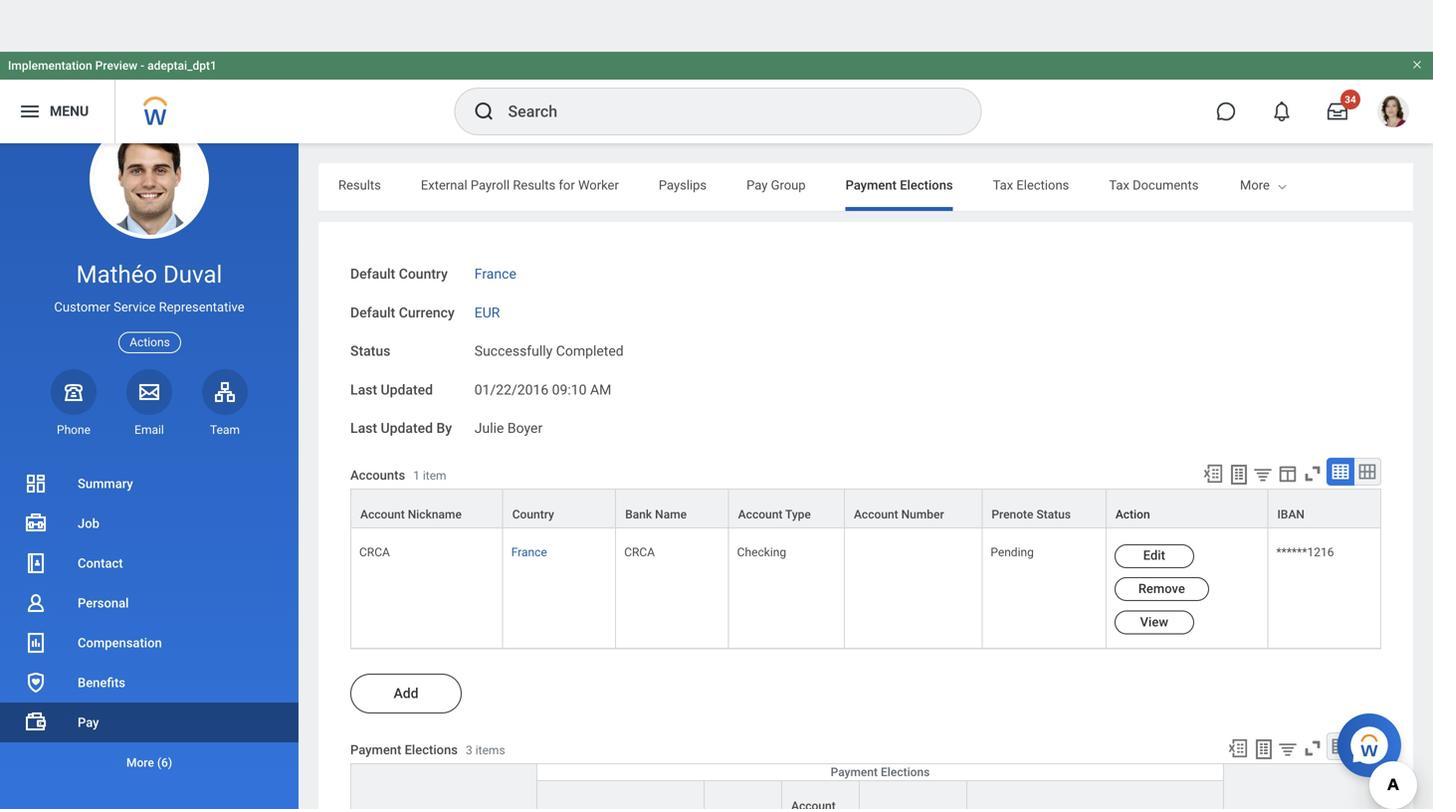 Task type: describe. For each thing, give the bounding box(es) containing it.
phone mathéo duval element
[[51, 422, 97, 438]]

remove
[[1139, 530, 1185, 544]]

mathéo duval
[[76, 260, 222, 289]]

withholding orders
[[1239, 126, 1349, 141]]

notifications large image
[[1272, 50, 1292, 70]]

email mathéo duval element
[[126, 422, 172, 438]]

navigation pane region
[[0, 92, 299, 809]]

personal
[[78, 596, 129, 611]]

(6)
[[157, 756, 172, 770]]

pay for pay type
[[360, 763, 380, 777]]

job link
[[0, 504, 299, 544]]

01/22/2016
[[475, 330, 549, 346]]

justify image
[[18, 48, 42, 72]]

actions button
[[119, 332, 181, 353]]

actions
[[130, 336, 170, 349]]

benefits image
[[24, 671, 48, 695]]

item
[[423, 417, 447, 431]]

service
[[114, 300, 156, 315]]

account button
[[705, 730, 781, 783]]

last updated element
[[475, 318, 612, 347]]

distribution button
[[968, 730, 1223, 783]]

row containing pay type
[[350, 712, 1433, 785]]

duval
[[163, 260, 222, 289]]

payment inside popup button
[[547, 763, 594, 777]]

payment inside tab list
[[846, 126, 897, 141]]

team
[[210, 423, 240, 437]]

search image
[[472, 48, 496, 72]]

pay type button
[[351, 713, 537, 783]]

compensation image
[[24, 631, 48, 655]]

phone image
[[60, 380, 88, 404]]

status
[[350, 291, 391, 308]]

successfully
[[475, 291, 553, 308]]

09:10
[[552, 330, 587, 346]]

contact image
[[24, 551, 48, 575]]

email button
[[126, 369, 172, 438]]

accounts
[[350, 416, 405, 431]]

0 horizontal spatial elections
[[405, 691, 458, 706]]

account for account nickname
[[360, 456, 405, 470]]

account column header
[[705, 713, 782, 785]]

external
[[421, 126, 467, 141]]

email
[[135, 423, 164, 437]]

last updated by element
[[475, 356, 543, 386]]

34 button
[[1316, 38, 1361, 82]]

0 vertical spatial payment elections
[[846, 126, 953, 141]]

nickname
[[408, 456, 462, 470]]

compensation
[[78, 636, 162, 651]]

job image
[[24, 512, 48, 536]]

add
[[394, 633, 419, 650]]

account inside column header
[[714, 763, 758, 777]]

summary
[[78, 476, 133, 491]]

last for last updated
[[350, 330, 377, 346]]

customer
[[54, 300, 110, 315]]

payment type
[[547, 763, 622, 777]]

view
[[1140, 563, 1169, 578]]

representative
[[159, 300, 244, 315]]

row containing account number
[[350, 713, 1433, 785]]

payment type button
[[538, 730, 704, 783]]

more
[[126, 756, 154, 770]]

2 column header from the left
[[616, 437, 729, 477]]

row containing account nickname
[[350, 437, 1382, 477]]

5 row from the top
[[350, 784, 1433, 809]]

orders
[[1310, 126, 1349, 141]]

for
[[559, 126, 575, 141]]

payroll
[[471, 126, 510, 141]]

external payroll results for worker
[[421, 126, 619, 141]]

edit
[[1143, 496, 1166, 511]]

menu
[[50, 51, 89, 68]]

currency
[[399, 253, 455, 269]]

last updated by
[[350, 368, 452, 385]]

iban for top the iban popup button
[[1278, 456, 1305, 470]]

0 vertical spatial iban button
[[1269, 438, 1381, 476]]

julie
[[475, 368, 504, 385]]

action
[[1233, 763, 1268, 777]]

account number column header
[[782, 713, 860, 785]]

boyer
[[508, 368, 543, 385]]

payslips
[[659, 126, 707, 141]]

payment type column header
[[538, 713, 705, 785]]

last for last updated by
[[350, 368, 377, 385]]

benefits link
[[0, 663, 299, 703]]

customer service representative
[[54, 300, 244, 315]]

pay link
[[0, 703, 299, 743]]

eur
[[475, 253, 500, 269]]

3 column header from the left
[[729, 437, 845, 477]]

more (6) button
[[0, 743, 299, 782]]



Task type: locate. For each thing, give the bounding box(es) containing it.
team mathéo duval element
[[202, 422, 248, 438]]

completed
[[556, 291, 624, 308]]

input
[[1389, 126, 1418, 141]]

1 column header from the left
[[503, 437, 616, 477]]

34
[[1345, 42, 1357, 54]]

default country
[[350, 214, 448, 230]]

updated up last updated by
[[381, 330, 433, 346]]

pay for pay group
[[747, 126, 768, 141]]

0 horizontal spatial account
[[360, 456, 405, 470]]

2 type from the left
[[596, 763, 622, 777]]

1 vertical spatial account
[[791, 748, 836, 761]]

iban column header
[[860, 713, 968, 785]]

0 vertical spatial elections
[[900, 126, 953, 141]]

2 vertical spatial payment
[[547, 763, 594, 777]]

2 updated from the top
[[381, 368, 433, 385]]

accounts 1 item
[[350, 416, 447, 431]]

pay group
[[747, 126, 806, 141]]

cell
[[350, 477, 503, 597], [503, 477, 616, 597], [616, 477, 729, 597], [729, 477, 845, 597], [845, 477, 983, 597], [983, 477, 1107, 597], [1269, 477, 1382, 597], [350, 784, 538, 809], [538, 784, 705, 809], [705, 784, 782, 809], [782, 784, 860, 809], [860, 784, 968, 809], [968, 784, 1224, 809]]

updated for last updated
[[381, 330, 433, 346]]

account down accounts
[[360, 456, 405, 470]]

menu banner
[[0, 0, 1433, 92]]

iban
[[1278, 456, 1305, 470], [869, 763, 896, 777]]

1 horizontal spatial payment
[[547, 763, 594, 777]]

phone
[[57, 423, 91, 437]]

by
[[437, 368, 452, 385]]

inbox large image
[[1328, 50, 1348, 70]]

2 vertical spatial pay
[[360, 763, 380, 777]]

4 row from the top
[[350, 713, 1433, 785]]

iban button
[[1269, 438, 1381, 476], [860, 730, 967, 783]]

1 vertical spatial pay
[[78, 715, 99, 730]]

row containing edit
[[350, 477, 1382, 597]]

0 horizontal spatial payment
[[350, 691, 402, 706]]

pay type
[[360, 763, 408, 777]]

iban button inside 'iban' column header
[[860, 730, 967, 783]]

add button
[[350, 622, 462, 662]]

default up default currency
[[350, 214, 395, 230]]

mail image
[[137, 380, 161, 404]]

Search Workday  search field
[[508, 38, 940, 82]]

2 row from the top
[[350, 477, 1382, 597]]

last down status
[[350, 330, 377, 346]]

1 default from the top
[[350, 214, 395, 230]]

contact link
[[0, 544, 299, 583]]

list containing summary
[[0, 464, 299, 782]]

4 column header from the left
[[845, 437, 983, 477]]

1
[[413, 417, 420, 431]]

toolbar
[[1218, 686, 1382, 712]]

0 vertical spatial default
[[350, 214, 395, 230]]

default
[[350, 214, 395, 230], [350, 253, 395, 269]]

updated for last updated by
[[381, 368, 433, 385]]

1 horizontal spatial iban
[[1278, 456, 1305, 470]]

1 vertical spatial iban button
[[860, 730, 967, 783]]

last updated
[[350, 330, 433, 346]]

group
[[771, 126, 806, 141]]

personal image
[[24, 591, 48, 615]]

summary image
[[24, 472, 48, 496]]

pay for pay
[[78, 715, 99, 730]]

1 horizontal spatial payment elections
[[846, 126, 953, 141]]

account left number
[[714, 763, 758, 777]]

country
[[399, 214, 448, 230]]

0 vertical spatial updated
[[381, 330, 433, 346]]

pay image
[[24, 711, 48, 735]]

row
[[350, 437, 1382, 477], [350, 477, 1382, 597], [350, 712, 1433, 785], [350, 713, 1433, 785], [350, 784, 1433, 809]]

0 vertical spatial pay
[[747, 126, 768, 141]]

payment elections
[[846, 126, 953, 141], [350, 691, 458, 706]]

julie boyer
[[475, 368, 543, 385]]

account number button
[[782, 730, 859, 783]]

type inside pay type popup button
[[383, 763, 408, 777]]

0 horizontal spatial type
[[383, 763, 408, 777]]

1 horizontal spatial pay
[[360, 763, 380, 777]]

account nickname button
[[351, 438, 502, 476]]

pay inside navigation pane region
[[78, 715, 99, 730]]

distribution
[[977, 763, 1039, 777]]

type inside payment type popup button
[[596, 763, 622, 777]]

iban inside 'iban' column header
[[869, 763, 896, 777]]

pay type column header
[[350, 712, 538, 785]]

1 vertical spatial updated
[[381, 368, 433, 385]]

type for pay type
[[383, 763, 408, 777]]

5 column header from the left
[[983, 437, 1107, 477]]

pay
[[747, 126, 768, 141], [78, 715, 99, 730], [360, 763, 380, 777]]

elections
[[900, 126, 953, 141], [405, 691, 458, 706]]

france
[[475, 214, 517, 230]]

number
[[791, 763, 834, 777]]

mathéo
[[76, 260, 157, 289]]

worker
[[578, 126, 619, 141]]

job
[[78, 516, 99, 531]]

account number
[[791, 748, 836, 777]]

default for default currency
[[350, 253, 395, 269]]

0 vertical spatial payment
[[846, 126, 897, 141]]

updated left by
[[381, 368, 433, 385]]

1 row from the top
[[350, 437, 1382, 477]]

action button
[[1224, 713, 1433, 783]]

last down the last updated
[[350, 368, 377, 385]]

eur link
[[475, 249, 500, 269]]

summary link
[[0, 464, 299, 504]]

results
[[513, 126, 556, 141]]

0 vertical spatial account
[[360, 456, 405, 470]]

remove button
[[1115, 526, 1209, 550]]

0 vertical spatial iban
[[1278, 456, 1305, 470]]

last
[[350, 330, 377, 346], [350, 368, 377, 385]]

type
[[383, 763, 408, 777], [596, 763, 622, 777]]

0 horizontal spatial payment elections
[[350, 691, 458, 706]]

more (6) button
[[0, 751, 299, 775]]

profile logan mcneil image
[[1378, 44, 1410, 80]]

contact
[[78, 556, 123, 571]]

status element
[[475, 279, 624, 309]]

1 horizontal spatial elections
[[900, 126, 953, 141]]

1 vertical spatial iban
[[869, 763, 896, 777]]

1 vertical spatial last
[[350, 368, 377, 385]]

2 default from the top
[[350, 253, 395, 269]]

payment
[[846, 126, 897, 141], [350, 691, 402, 706], [547, 763, 594, 777]]

france link
[[475, 210, 517, 230]]

team link
[[202, 369, 248, 438]]

2 horizontal spatial account
[[791, 748, 836, 761]]

1 vertical spatial elections
[[405, 691, 458, 706]]

tab list
[[319, 111, 1418, 159]]

phone button
[[51, 369, 97, 438]]

1 horizontal spatial iban button
[[1269, 438, 1381, 476]]

more (6)
[[126, 756, 172, 770]]

1 vertical spatial payment
[[350, 691, 402, 706]]

01/22/2016 09:10 am
[[475, 330, 612, 346]]

menu button
[[0, 28, 115, 92]]

0 horizontal spatial iban
[[869, 763, 896, 777]]

am
[[590, 330, 612, 346]]

account up number
[[791, 748, 836, 761]]

iban for the iban popup button in the 'iban' column header
[[869, 763, 896, 777]]

1 horizontal spatial account
[[714, 763, 758, 777]]

1 horizontal spatial type
[[596, 763, 622, 777]]

0 vertical spatial last
[[350, 330, 377, 346]]

edit button
[[1115, 493, 1194, 517]]

personal link
[[0, 583, 299, 623]]

2 horizontal spatial payment
[[846, 126, 897, 141]]

2 last from the top
[[350, 368, 377, 385]]

pay inside popup button
[[360, 763, 380, 777]]

2 vertical spatial account
[[714, 763, 758, 777]]

1 vertical spatial default
[[350, 253, 395, 269]]

1 updated from the top
[[381, 330, 433, 346]]

0 horizontal spatial pay
[[78, 715, 99, 730]]

default for default country
[[350, 214, 395, 230]]

1 last from the top
[[350, 330, 377, 346]]

list
[[0, 464, 299, 782]]

type for payment type
[[596, 763, 622, 777]]

3 row from the top
[[350, 712, 1433, 785]]

pay inside tab list
[[747, 126, 768, 141]]

default up status
[[350, 253, 395, 269]]

benefits
[[78, 675, 125, 690]]

withholding
[[1239, 126, 1307, 141]]

account nickname
[[360, 456, 462, 470]]

1 vertical spatial payment elections
[[350, 691, 458, 706]]

account for account number
[[791, 748, 836, 761]]

0 horizontal spatial iban button
[[860, 730, 967, 783]]

view team image
[[213, 380, 237, 404]]

1 type from the left
[[383, 763, 408, 777]]

column header
[[503, 437, 616, 477], [616, 437, 729, 477], [729, 437, 845, 477], [845, 437, 983, 477], [983, 437, 1107, 477]]

compensation link
[[0, 623, 299, 663]]

default currency
[[350, 253, 455, 269]]

tab list containing external payroll results for worker
[[319, 111, 1418, 159]]

account
[[360, 456, 405, 470], [791, 748, 836, 761], [714, 763, 758, 777]]

account inside column header
[[791, 748, 836, 761]]

view button
[[1115, 559, 1194, 583]]

2 horizontal spatial pay
[[747, 126, 768, 141]]

successfully completed
[[475, 291, 624, 308]]



Task type: vqa. For each thing, say whether or not it's contained in the screenshot.
the Gig Participation Report in the top of the page
no



